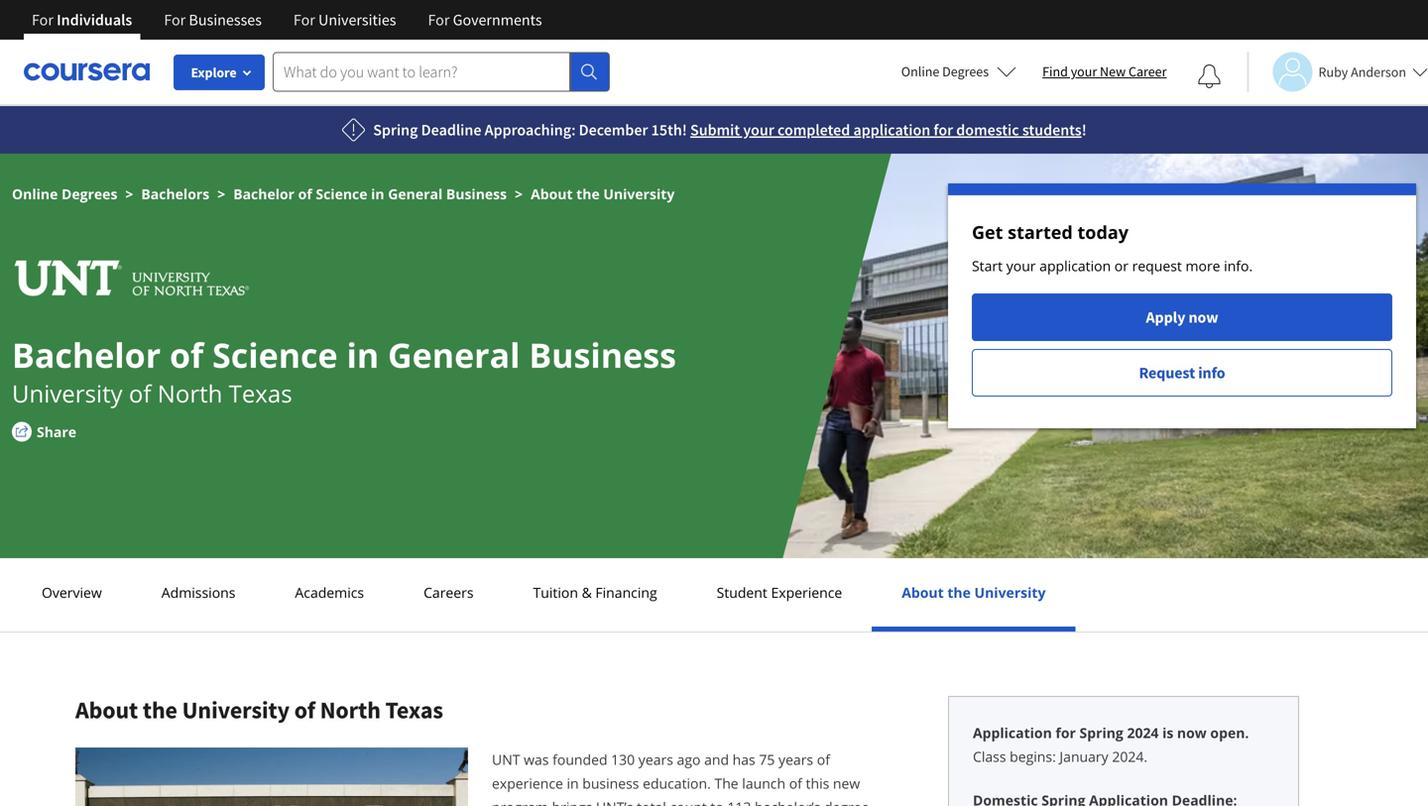 Task type: vqa. For each thing, say whether or not it's contained in the screenshot.
NORTH inside the Bachelor of Science in General Business University of North Texas
yes



Task type: locate. For each thing, give the bounding box(es) containing it.
1 horizontal spatial degrees
[[942, 62, 989, 80]]

submit your completed application for domestic students link
[[690, 120, 1082, 140]]

tuition
[[533, 583, 578, 602]]

north
[[157, 377, 223, 410], [320, 695, 381, 725]]

apply now
[[1146, 307, 1218, 327]]

start
[[972, 256, 1003, 275]]

years right 75
[[779, 750, 813, 769]]

coursera image
[[24, 56, 150, 88]]

spring inside the application for spring 2024 is now open. class begins: january 2024.
[[1080, 724, 1124, 742]]

0 vertical spatial now
[[1189, 307, 1218, 327]]

1 horizontal spatial texas
[[385, 695, 443, 725]]

bachelor of science in general business link
[[233, 184, 507, 203]]

0 vertical spatial business
[[446, 184, 507, 203]]

online for online degrees
[[901, 62, 940, 80]]

2 for from the left
[[164, 10, 186, 30]]

for for universities
[[294, 10, 315, 30]]

0 vertical spatial the
[[576, 184, 600, 203]]

your right submit
[[743, 120, 774, 140]]

1 for from the left
[[32, 10, 53, 30]]

3 for from the left
[[294, 10, 315, 30]]

2 horizontal spatial the
[[948, 583, 971, 602]]

the
[[715, 774, 739, 793]]

business
[[582, 774, 639, 793]]

1 vertical spatial in
[[347, 332, 379, 378]]

bachelor
[[233, 184, 295, 203], [12, 332, 161, 378]]

>
[[125, 184, 133, 203], [217, 184, 225, 203], [515, 184, 523, 203]]

brings
[[552, 798, 592, 806]]

0 horizontal spatial texas
[[229, 377, 292, 410]]

0 horizontal spatial online
[[12, 184, 58, 203]]

years up education. on the bottom of page
[[639, 750, 673, 769]]

0 vertical spatial degrees
[[942, 62, 989, 80]]

1 vertical spatial science
[[212, 332, 338, 378]]

2 general from the top
[[388, 332, 520, 378]]

4 for from the left
[[428, 10, 450, 30]]

> right bachelors link
[[217, 184, 225, 203]]

begins:
[[1010, 747, 1056, 766]]

0 vertical spatial your
[[1071, 62, 1097, 80]]

university
[[603, 184, 675, 203], [12, 377, 123, 410], [974, 583, 1046, 602], [182, 695, 290, 725]]

0 vertical spatial application
[[853, 120, 931, 140]]

1 horizontal spatial for
[[1056, 724, 1076, 742]]

for left universities
[[294, 10, 315, 30]]

now right the is on the right of page
[[1177, 724, 1207, 742]]

1 vertical spatial north
[[320, 695, 381, 725]]

1 horizontal spatial north
[[320, 695, 381, 725]]

2 vertical spatial about
[[75, 695, 138, 725]]

texas inside bachelor of science in general business university of north texas
[[229, 377, 292, 410]]

program
[[492, 798, 548, 806]]

online for online degrees > bachelors > bachelor of science in general business > about the university
[[12, 184, 58, 203]]

business inside bachelor of science in general business university of north texas
[[529, 332, 676, 378]]

1 vertical spatial for
[[1056, 724, 1076, 742]]

bachelor right bachelors link
[[233, 184, 295, 203]]

0 vertical spatial general
[[388, 184, 443, 203]]

find your new career link
[[1033, 60, 1177, 84]]

banner navigation
[[16, 0, 558, 40]]

0 horizontal spatial >
[[125, 184, 133, 203]]

1 vertical spatial business
[[529, 332, 676, 378]]

bachelor up share 'button'
[[12, 332, 161, 378]]

online
[[901, 62, 940, 80], [12, 184, 58, 203]]

founded
[[553, 750, 608, 769]]

1 horizontal spatial years
[[779, 750, 813, 769]]

1 vertical spatial degrees
[[61, 184, 117, 203]]

1 horizontal spatial spring
[[1080, 724, 1124, 742]]

1 horizontal spatial business
[[529, 332, 676, 378]]

0 horizontal spatial for
[[934, 120, 953, 140]]

0 horizontal spatial years
[[639, 750, 673, 769]]

1 vertical spatial now
[[1177, 724, 1207, 742]]

spring left 'deadline'
[[373, 120, 418, 140]]

0 horizontal spatial north
[[157, 377, 223, 410]]

0 vertical spatial spring
[[373, 120, 418, 140]]

1 vertical spatial the
[[948, 583, 971, 602]]

your
[[1071, 62, 1097, 80], [743, 120, 774, 140], [1006, 256, 1036, 275]]

ruby anderson
[[1319, 63, 1406, 81]]

0 vertical spatial texas
[[229, 377, 292, 410]]

start your application or request more info.
[[972, 256, 1253, 275]]

more
[[1186, 256, 1220, 275]]

ago
[[677, 750, 701, 769]]

0 horizontal spatial spring
[[373, 120, 418, 140]]

degrees for online degrees > bachelors > bachelor of science in general business > about the university
[[61, 184, 117, 203]]

open.
[[1210, 724, 1249, 742]]

1 horizontal spatial >
[[217, 184, 225, 203]]

!
[[1082, 120, 1087, 140]]

for up the january
[[1056, 724, 1076, 742]]

about
[[531, 184, 573, 203], [902, 583, 944, 602], [75, 695, 138, 725]]

1 vertical spatial spring
[[1080, 724, 1124, 742]]

for universities
[[294, 10, 396, 30]]

share button
[[12, 422, 106, 442]]

1 horizontal spatial online
[[901, 62, 940, 80]]

of
[[298, 184, 312, 203], [170, 332, 204, 378], [129, 377, 151, 410], [294, 695, 315, 725], [817, 750, 830, 769], [789, 774, 802, 793]]

0 vertical spatial for
[[934, 120, 953, 140]]

info
[[1198, 363, 1225, 383]]

new
[[833, 774, 860, 793]]

students
[[1022, 120, 1082, 140]]

0 horizontal spatial bachelor
[[12, 332, 161, 378]]

get started today
[[972, 220, 1129, 244]]

your for find
[[1071, 62, 1097, 80]]

None search field
[[273, 52, 610, 92]]

your inside find your new career link
[[1071, 62, 1097, 80]]

anderson
[[1351, 63, 1406, 81]]

1 vertical spatial general
[[388, 332, 520, 378]]

2 vertical spatial in
[[567, 774, 579, 793]]

2 vertical spatial the
[[143, 695, 177, 725]]

admissions
[[161, 583, 235, 602]]

113
[[727, 798, 751, 806]]

in
[[371, 184, 384, 203], [347, 332, 379, 378], [567, 774, 579, 793]]

degrees left bachelors link
[[61, 184, 117, 203]]

1 years from the left
[[639, 750, 673, 769]]

1 vertical spatial about
[[902, 583, 944, 602]]

1 vertical spatial bachelor
[[12, 332, 161, 378]]

degrees
[[942, 62, 989, 80], [61, 184, 117, 203]]

0 horizontal spatial your
[[743, 120, 774, 140]]

class
[[973, 747, 1006, 766]]

about the university link
[[896, 583, 1052, 602]]

1 vertical spatial application
[[1040, 256, 1111, 275]]

tuition & financing link
[[527, 583, 663, 602]]

0 horizontal spatial business
[[446, 184, 507, 203]]

0 horizontal spatial degrees
[[61, 184, 117, 203]]

online degrees button
[[886, 50, 1033, 93]]

for left domestic
[[934, 120, 953, 140]]

2 horizontal spatial about
[[902, 583, 944, 602]]

> left bachelors
[[125, 184, 133, 203]]

0 horizontal spatial the
[[143, 695, 177, 725]]

0 vertical spatial online
[[901, 62, 940, 80]]

2 horizontal spatial >
[[515, 184, 523, 203]]

0 horizontal spatial about
[[75, 695, 138, 725]]

online inside popup button
[[901, 62, 940, 80]]

1 > from the left
[[125, 184, 133, 203]]

2 vertical spatial your
[[1006, 256, 1036, 275]]

spring up the january
[[1080, 724, 1124, 742]]

for up what do you want to learn? text box
[[428, 10, 450, 30]]

general inside bachelor of science in general business university of north texas
[[388, 332, 520, 378]]

education.
[[643, 774, 711, 793]]

your right find in the right of the page
[[1071, 62, 1097, 80]]

for left 'businesses'
[[164, 10, 186, 30]]

today
[[1078, 220, 1129, 244]]

and
[[704, 750, 729, 769]]

1 horizontal spatial bachelor
[[233, 184, 295, 203]]

online degrees
[[901, 62, 989, 80]]

request info button
[[972, 349, 1393, 397]]

0 horizontal spatial application
[[853, 120, 931, 140]]

for left individuals
[[32, 10, 53, 30]]

about for about the university
[[902, 583, 944, 602]]

now right apply
[[1189, 307, 1218, 327]]

submit
[[690, 120, 740, 140]]

show notifications image
[[1198, 64, 1221, 88]]

tuition & financing
[[533, 583, 657, 602]]

degrees up domestic
[[942, 62, 989, 80]]

now inside the application for spring 2024 is now open. class begins: january 2024.
[[1177, 724, 1207, 742]]

2 horizontal spatial your
[[1071, 62, 1097, 80]]

1 horizontal spatial your
[[1006, 256, 1036, 275]]

science
[[316, 184, 367, 203], [212, 332, 338, 378]]

was
[[524, 750, 549, 769]]

for
[[934, 120, 953, 140], [1056, 724, 1076, 742]]

for
[[32, 10, 53, 30], [164, 10, 186, 30], [294, 10, 315, 30], [428, 10, 450, 30]]

1 vertical spatial online
[[12, 184, 58, 203]]

application right completed
[[853, 120, 931, 140]]

this
[[806, 774, 829, 793]]

1 horizontal spatial about
[[531, 184, 573, 203]]

degrees inside online degrees popup button
[[942, 62, 989, 80]]

to
[[711, 798, 724, 806]]

the
[[576, 184, 600, 203], [948, 583, 971, 602], [143, 695, 177, 725]]

years
[[639, 750, 673, 769], [779, 750, 813, 769]]

application for spring 2024 is now open. class begins: january 2024.
[[973, 724, 1249, 766]]

your right the start
[[1006, 256, 1036, 275]]

0 vertical spatial bachelor
[[233, 184, 295, 203]]

application down get started today
[[1040, 256, 1111, 275]]

apply
[[1146, 307, 1186, 327]]

0 vertical spatial north
[[157, 377, 223, 410]]

> down approaching:
[[515, 184, 523, 203]]

0 vertical spatial science
[[316, 184, 367, 203]]

online degrees link
[[12, 184, 117, 203]]

student
[[717, 583, 768, 602]]



Task type: describe. For each thing, give the bounding box(es) containing it.
online degrees > bachelors > bachelor of science in general business > about the university
[[12, 184, 675, 203]]

for for governments
[[428, 10, 450, 30]]

bachelor's
[[755, 798, 821, 806]]

in inside bachelor of science in general business university of north texas
[[347, 332, 379, 378]]

bachelors link
[[141, 184, 209, 203]]

careers link
[[418, 583, 480, 602]]

130
[[611, 750, 635, 769]]

ruby
[[1319, 63, 1348, 81]]

What do you want to learn? text field
[[273, 52, 570, 92]]

bachelor inside bachelor of science in general business university of north texas
[[12, 332, 161, 378]]

3 > from the left
[[515, 184, 523, 203]]

for governments
[[428, 10, 542, 30]]

1 horizontal spatial the
[[576, 184, 600, 203]]

businesses
[[189, 10, 262, 30]]

&
[[582, 583, 592, 602]]

admissions link
[[156, 583, 241, 602]]

now inside button
[[1189, 307, 1218, 327]]

north inside bachelor of science in general business university of north texas
[[157, 377, 223, 410]]

academics link
[[289, 583, 370, 602]]

find
[[1043, 62, 1068, 80]]

about the university of north texas
[[75, 695, 443, 725]]

overview link
[[36, 583, 108, 602]]

2024
[[1127, 724, 1159, 742]]

2 years from the left
[[779, 750, 813, 769]]

1 vertical spatial your
[[743, 120, 774, 140]]

student experience
[[717, 583, 842, 602]]

for businesses
[[164, 10, 262, 30]]

2 > from the left
[[217, 184, 225, 203]]

the for about the university
[[948, 583, 971, 602]]

student experience link
[[711, 583, 848, 602]]

approaching:
[[485, 120, 576, 140]]

unt
[[492, 750, 520, 769]]

about the university
[[902, 583, 1046, 602]]

bachelor of science in general business university of north texas
[[12, 332, 676, 410]]

domestic
[[956, 120, 1019, 140]]

unt was founded 130 years ago and has 75 years of experience in business education. the launch of this new program brings unt's total count to 113 bachelor's degr
[[492, 750, 881, 806]]

count
[[670, 798, 707, 806]]

the for about the university of north texas
[[143, 695, 177, 725]]

december
[[579, 120, 648, 140]]

explore button
[[174, 55, 265, 90]]

1 horizontal spatial application
[[1040, 256, 1111, 275]]

request
[[1139, 363, 1195, 383]]

bachelors
[[141, 184, 209, 203]]

application
[[973, 724, 1052, 742]]

request info
[[1139, 363, 1225, 383]]

share
[[37, 423, 76, 441]]

for for individuals
[[32, 10, 53, 30]]

about for about the university of north texas
[[75, 695, 138, 725]]

0 vertical spatial in
[[371, 184, 384, 203]]

universities
[[318, 10, 396, 30]]

career
[[1129, 62, 1167, 80]]

explore
[[191, 63, 237, 81]]

get
[[972, 220, 1003, 244]]

75
[[759, 750, 775, 769]]

financing
[[596, 583, 657, 602]]

ruby anderson button
[[1247, 52, 1428, 92]]

1 general from the top
[[388, 184, 443, 203]]

2024.
[[1112, 747, 1148, 766]]

your for start
[[1006, 256, 1036, 275]]

new
[[1100, 62, 1126, 80]]

unt's
[[596, 798, 633, 806]]

academics
[[295, 583, 364, 602]]

apply now button
[[972, 294, 1393, 341]]

for individuals
[[32, 10, 132, 30]]

0 vertical spatial about
[[531, 184, 573, 203]]

governments
[[453, 10, 542, 30]]

started
[[1008, 220, 1073, 244]]

15th!
[[651, 120, 687, 140]]

deadline
[[421, 120, 481, 140]]

university of north texas image
[[12, 255, 250, 303]]

science inside bachelor of science in general business university of north texas
[[212, 332, 338, 378]]

individuals
[[57, 10, 132, 30]]

university inside bachelor of science in general business university of north texas
[[12, 377, 123, 410]]

experience
[[771, 583, 842, 602]]

completed
[[778, 120, 850, 140]]

find your new career
[[1043, 62, 1167, 80]]

1 vertical spatial texas
[[385, 695, 443, 725]]

overview
[[42, 583, 102, 602]]

in inside unt was founded 130 years ago and has 75 years of experience in business education. the launch of this new program brings unt's total count to 113 bachelor's degr
[[567, 774, 579, 793]]

request
[[1132, 256, 1182, 275]]

is
[[1162, 724, 1174, 742]]

careers
[[424, 583, 474, 602]]

launch
[[742, 774, 786, 793]]

spring deadline approaching: december 15th! submit your completed application for domestic students !
[[373, 120, 1087, 140]]

for for businesses
[[164, 10, 186, 30]]

january
[[1060, 747, 1109, 766]]

info.
[[1224, 256, 1253, 275]]

for inside the application for spring 2024 is now open. class begins: january 2024.
[[1056, 724, 1076, 742]]

experience
[[492, 774, 563, 793]]

or
[[1115, 256, 1129, 275]]

degrees for online degrees
[[942, 62, 989, 80]]

total
[[637, 798, 666, 806]]



